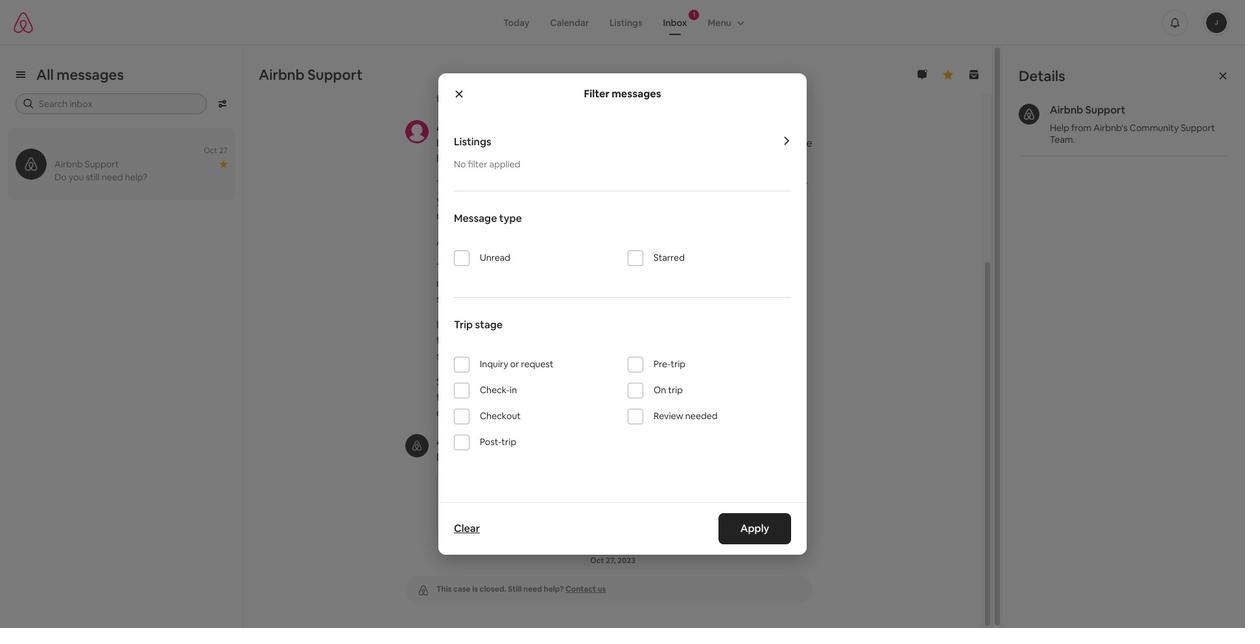 Task type: describe. For each thing, give the bounding box(es) containing it.
haven't inside since we haven't heard back from you, airbnb will close out this chat. we want to make sure your concerns are addressed, so please don't hesitate to reach out again at a time that is more convenient for you.
[[481, 375, 516, 389]]

help"
[[481, 349, 506, 363]]

contact
[[566, 584, 596, 594]]

to down the in
[[437, 333, 447, 347]]

from inside this interaction is live, and we haven't heard back  from you in the last few minutes. if you are still there, please let us know we want to make sure you are supported.
[[672, 261, 695, 274]]

want inside this interaction is live, and we haven't heard back  from you in the last few minutes. if you are still there, please let us know we want to make sure you are supported.
[[679, 276, 703, 290]]

filter messages dialog
[[439, 73, 807, 555]]

again
[[455, 406, 481, 420]]

trip for pre-trip
[[671, 358, 686, 370]]

we right the "are"
[[456, 235, 470, 248]]

face
[[555, 318, 576, 332]]

name
[[501, 136, 528, 150]]

you. inside since we haven't heard back from you, airbnb will close out this chat. we want to make sure your concerns are addressed, so please don't hesitate to reach out again at a time that is more convenient for you.
[[658, 406, 677, 420]]

your inside thanks for your message — you can expect a reply from airbnb support within the next few minutes.
[[489, 77, 510, 90]]

let
[[459, 193, 474, 207]]

all messages
[[36, 66, 124, 84]]

way
[[579, 193, 598, 207]]

a inside thanks for your message — you can expect a reply from airbnb support within the next few minutes.
[[646, 77, 651, 90]]

to inside this interaction is live, and we haven't heard back  from you in the last few minutes. if you are still there, please let us know we want to make sure you are supported.
[[706, 276, 716, 290]]

tell
[[701, 193, 715, 207]]

a inside since we haven't heard back from you, airbnb will close out this chat. we want to make sure your concerns are addressed, so please don't hesitate to reach out again at a time that is more convenient for you.
[[495, 406, 501, 420]]

today
[[504, 17, 530, 28]]

let
[[607, 276, 620, 290]]

trip for on trip
[[668, 384, 683, 396]]

a inside airbnb support hi james, my name is bernaliza f. and i'm with airbnb community support. i'll be helping you today. give me a moment while i look into your case.
[[567, 152, 573, 165]]

any
[[578, 318, 595, 332]]

or
[[510, 358, 519, 370]]

thanks
[[437, 77, 471, 90]]

for down i'll
[[794, 178, 808, 191]]

closed.
[[480, 584, 507, 594]]

is inside this interaction is live, and we haven't heard back  from you in the last few minutes. if you are still there, please let us know we want to make sure you are supported.
[[512, 261, 519, 274]]

message type
[[454, 211, 522, 225]]

help? inside most recent message. airbnb service says this case is closed. still need help?. sent oct 27, 2023, 4:15 pm group
[[544, 584, 564, 594]]

we
[[764, 375, 780, 389]]

minutes. inside thanks for your message — you can expect a reply from airbnb support within the next few minutes.
[[499, 92, 540, 106]]

look
[[650, 152, 670, 165]]

message
[[454, 211, 497, 225]]

please inside since we haven't heard back from you, airbnb will close out this chat. we want to make sure your concerns are addressed, so please don't hesitate to reach out again at a time that is more convenient for you.
[[656, 391, 687, 404]]

on trip
[[654, 384, 683, 396]]

airbnb inside since we haven't heard back from you, airbnb will close out this chat. we want to make sure your concerns are addressed, so please don't hesitate to reach out again at a time that is more convenient for you.
[[621, 375, 653, 389]]

james?
[[547, 235, 583, 248]]

0 horizontal spatial are
[[508, 276, 523, 290]]

the down get
[[749, 333, 765, 347]]

concerns
[[524, 391, 568, 404]]

apply button
[[719, 513, 792, 544]]

on
[[654, 384, 666, 396]]

make inside this interaction is live, and we haven't heard back  from you in the last few minutes. if you are still there, please let us know we want to make sure you are supported.
[[718, 276, 744, 290]]

with
[[631, 136, 652, 150]]

1 vertical spatial how
[[775, 193, 795, 207]]

oct 27, 2023
[[590, 555, 636, 566]]

reaching
[[504, 178, 546, 191]]

1 horizontal spatial airbnb support
[[259, 66, 363, 84]]

airbnb support hi james, my name is bernaliza f. and i'm with airbnb community support. i'll be helping you today. give me a moment while i look into your case.
[[437, 120, 813, 165]]

—
[[558, 77, 568, 90]]

to down we
[[757, 391, 768, 404]]

me inside airbnb support hi james, my name is bernaliza f. and i'm with airbnb community support. i'll be helping you today. give me a moment while i look into your case.
[[549, 152, 565, 165]]

i inside airbnb support hi james, my name is bernaliza f. and i'm with airbnb community support. i'll be helping you today. give me a moment while i look into your case.
[[645, 152, 648, 165]]

over
[[683, 349, 704, 363]]

community
[[689, 136, 743, 150]]

27,
[[606, 555, 616, 566]]

1 vertical spatial airbnb support image
[[16, 149, 47, 180]]

support inside airbnb support hi james, my name is bernaliza f. and i'm with airbnb community support. i'll be helping you today. give me a moment while i look into your case.
[[473, 120, 514, 134]]

into
[[672, 152, 691, 165]]

request
[[521, 358, 554, 370]]

may
[[437, 209, 457, 223]]

is inside since we haven't heard back from you, airbnb will close out this chat. we want to make sure your concerns are addressed, so please don't hesitate to reach out again at a time that is more convenient for you.
[[549, 406, 556, 420]]

Search text field
[[39, 97, 198, 110]]

make inside since we haven't heard back from you, airbnb will close out this chat. we want to make sure your concerns are addressed, so please don't hesitate to reach out again at a time that is more convenient for you.
[[449, 391, 475, 404]]

calendar
[[550, 17, 589, 28]]

i'm
[[615, 136, 629, 150]]

clear
[[454, 522, 480, 535]]

airbnb support help from airbnb's community support team.
[[1050, 103, 1216, 145]]

out inside thank you for reaching out to us, james. i understand how important this is for you. let me help you the best way i can. can you please tell me more of how may i assist you today?
[[548, 178, 564, 191]]

today.
[[494, 152, 523, 165]]

thank you for reaching out to us, james. i understand how important this is for you. let me help you the best way i can. can you please tell me more of how may i assist you today?
[[437, 178, 808, 223]]

and inside this interaction is live, and we haven't heard back  from you in the last few minutes. if you are still there, please let us know we want to make sure you are supported.
[[542, 261, 560, 274]]

for inside since we haven't heard back from you, airbnb will close out this chat. we want to make sure your concerns are addressed, so please don't hesitate to reach out again at a time that is more convenient for you.
[[642, 406, 656, 420]]

reply
[[653, 77, 677, 90]]

inquiry or request
[[480, 358, 554, 370]]

in inside filter messages dialog
[[510, 384, 517, 396]]

0 horizontal spatial me
[[476, 193, 492, 207]]

since we haven't heard back from you, airbnb will close out this chat. we want to make sure your concerns are addressed, so please don't hesitate to reach out again at a time that is more convenient for you.
[[437, 375, 806, 420]]

pm
[[532, 436, 543, 446]]

the inside thanks for your message — you can expect a reply from airbnb support within the next few minutes.
[[437, 92, 453, 106]]

at
[[483, 406, 493, 420]]

interaction
[[458, 261, 510, 274]]

we right know
[[663, 276, 677, 290]]

within
[[781, 77, 810, 90]]

0 horizontal spatial do you still need help?
[[54, 171, 147, 183]]

can.
[[605, 193, 624, 207]]

the inside this interaction is live, and we haven't heard back  from you in the last few minutes. if you are still there, please let us know we want to make sure you are supported.
[[727, 261, 743, 274]]

details element
[[1002, 45, 1246, 173]]

few inside this interaction is live, and we haven't heard back  from you in the last few minutes. if you are still there, please let us know we want to make sure you are supported.
[[765, 261, 783, 274]]

can
[[627, 193, 646, 207]]

of
[[763, 193, 773, 207]]

post-
[[480, 436, 502, 448]]

more inside thank you for reaching out to us, james. i understand how important this is for you. let me help you the best way i can. can you please tell me more of how may i assist you today?
[[735, 193, 761, 207]]

know
[[635, 276, 661, 290]]

no filter applied
[[454, 158, 521, 170]]

hesitate inside since we haven't heard back from you, airbnb will close out this chat. we want to make sure your concerns are addressed, so please don't hesitate to reach out again at a time that is more convenient for you.
[[716, 391, 755, 404]]

airbnb support 4:15 pm
[[437, 434, 543, 448]]

from inside since we haven't heard back from you, airbnb will close out this chat. we want to make sure your concerns are addressed, so please don't hesitate to reach out again at a time that is more convenient for you.
[[573, 375, 597, 389]]

be inside airbnb support hi james, my name is bernaliza f. and i'm with airbnb community support. i'll be helping you today. give me a moment while i look into your case.
[[800, 136, 813, 150]]

thanks for your message — you can expect a reply from airbnb support within the next few minutes.
[[437, 77, 810, 106]]

0 vertical spatial help?
[[125, 171, 147, 183]]

best
[[555, 193, 576, 207]]

inbox
[[663, 17, 687, 28]]

team.
[[1050, 134, 1076, 145]]

f.
[[585, 136, 592, 150]]

support inside thanks for your message — you can expect a reply from airbnb support within the next few minutes.
[[740, 77, 779, 90]]

stage
[[475, 318, 503, 332]]

supported.
[[437, 292, 490, 306]]

review
[[654, 410, 684, 422]]

for inside thanks for your message — you can expect a reply from airbnb support within the next few minutes.
[[473, 77, 487, 90]]

2023
[[618, 555, 636, 566]]

minutes. inside this interaction is live, and we haven't heard back  from you in the last few minutes. if you are still there, please let us know we want to make sure you are supported.
[[437, 276, 477, 290]]

2 vertical spatial out
[[437, 406, 453, 420]]

oct for oct 27
[[204, 145, 218, 156]]

do you still need help? inside group
[[437, 450, 543, 464]]

live,
[[522, 261, 540, 274]]

this case is closed. still need help? contact us
[[437, 584, 606, 594]]

i inside in the event that you still face any problem, please do not hesitate to get back to this message thread, so it can be reactivated by simply clicking the "yes, i still need help" option for you not to repeat yourself over again.
[[794, 333, 796, 347]]

trip
[[454, 318, 473, 332]]

filter
[[584, 87, 610, 101]]

inbox 1
[[663, 10, 696, 28]]

to left get
[[750, 318, 761, 332]]

we inside since we haven't heard back from you, airbnb will close out this chat. we want to make sure your concerns are addressed, so please don't hesitate to reach out again at a time that is more convenient for you.
[[464, 375, 479, 389]]

be inside in the event that you still face any problem, please do not hesitate to get back to this message thread, so it can be reactivated by simply clicking the "yes, i still need help" option for you not to repeat yourself over again.
[[592, 333, 605, 347]]

1 vertical spatial not
[[577, 349, 594, 363]]

need inside in the event that you still face any problem, please do not hesitate to get back to this message thread, so it can be reactivated by simply clicking the "yes, i still need help" option for you not to repeat yourself over again.
[[455, 349, 479, 363]]

that inside in the event that you still face any problem, please do not hesitate to get back to this message thread, so it can be reactivated by simply clicking the "yes, i still need help" option for you not to repeat yourself over again.
[[495, 318, 515, 332]]

airbnb support image inside details element
[[1019, 104, 1040, 125]]

heard inside this interaction is live, and we haven't heard back  from you in the last few minutes. if you are still there, please let us know we want to make sure you are supported.
[[616, 261, 644, 274]]

1 horizontal spatial not
[[691, 318, 707, 332]]

help
[[1050, 122, 1070, 134]]

for up help
[[488, 178, 502, 191]]

please inside in the event that you still face any problem, please do not hesitate to get back to this message thread, so it can be reactivated by simply clicking the "yes, i still need help" option for you not to repeat yourself over again.
[[642, 318, 673, 332]]

this for this case is closed. still need help? contact us
[[437, 584, 452, 594]]

oct for oct 27, 2023
[[590, 555, 605, 566]]

can inside in the event that you still face any problem, please do not hesitate to get back to this message thread, so it can be reactivated by simply clicking the "yes, i still need help" option for you not to repeat yourself over again.
[[573, 333, 590, 347]]

in the event that you still face any problem, please do not hesitate to get back to this message thread, so it can be reactivated by simply clicking the "yes, i still need help" option for you not to repeat yourself over again.
[[437, 318, 805, 363]]

pre-
[[654, 358, 671, 370]]

you,
[[599, 375, 619, 389]]

check-
[[480, 384, 510, 396]]

we up there,
[[563, 261, 577, 274]]

back inside this interaction is live, and we haven't heard back  from you in the last few minutes. if you are still there, please let us know we want to make sure you are supported.
[[646, 261, 669, 274]]

this inside since we haven't heard back from you, airbnb will close out this chat. we want to make sure your concerns are addressed, so please don't hesitate to reach out again at a time that is more convenient for you.
[[719, 375, 736, 389]]

few inside thanks for your message — you can expect a reply from airbnb support within the next few minutes.
[[479, 92, 497, 106]]

convenient
[[586, 406, 639, 420]]



Task type: vqa. For each thing, say whether or not it's contained in the screenshot.
to
yes



Task type: locate. For each thing, give the bounding box(es) containing it.
1 vertical spatial you.
[[658, 406, 677, 420]]

trip up the close at the bottom
[[671, 358, 686, 370]]

"yes,
[[767, 333, 792, 347]]

0 horizontal spatial airbnb support
[[54, 158, 119, 170]]

star image
[[220, 160, 228, 168]]

1 horizontal spatial how
[[775, 193, 795, 207]]

0 horizontal spatial out
[[437, 406, 453, 420]]

again.
[[707, 349, 735, 363]]

me right tell at the top of the page
[[718, 193, 733, 207]]

1 vertical spatial can
[[573, 333, 590, 347]]

trip right on
[[668, 384, 683, 396]]

me up assist
[[476, 193, 492, 207]]

apply
[[741, 522, 770, 535]]

from inside airbnb support help from airbnb's community support team.
[[1072, 122, 1092, 134]]

is inside thank you for reaching out to us, james. i understand how important this is for you. let me help you the best way i can. can you please tell me more of how may i assist you today?
[[785, 178, 792, 191]]

1 horizontal spatial minutes.
[[499, 92, 540, 106]]

bernaliza
[[540, 136, 583, 150]]

0 vertical spatial airbnb support image
[[1019, 104, 1040, 125]]

not
[[691, 318, 707, 332], [577, 349, 594, 363]]

support
[[308, 66, 363, 84], [740, 77, 779, 90], [1086, 103, 1126, 117], [473, 120, 514, 134], [1181, 122, 1216, 134], [85, 158, 119, 170], [473, 434, 514, 448]]

is left live,
[[512, 261, 519, 274]]

0 vertical spatial not
[[691, 318, 707, 332]]

0 horizontal spatial airbnb support image
[[16, 149, 47, 180]]

0 horizontal spatial want
[[679, 276, 703, 290]]

airbnb support image
[[1019, 104, 1040, 125], [16, 149, 47, 180]]

out up don't
[[700, 375, 716, 389]]

airbnb
[[259, 66, 305, 84], [705, 77, 737, 90], [1050, 103, 1084, 117], [437, 120, 471, 134], [654, 136, 687, 150], [54, 158, 83, 170], [621, 375, 653, 389], [437, 434, 471, 448]]

trip for post-trip
[[502, 436, 516, 448]]

in up time
[[510, 384, 517, 396]]

0 vertical spatial airbnb support
[[259, 66, 363, 84]]

back inside in the event that you still face any problem, please do not hesitate to get back to this message thread, so it can be reactivated by simply clicking the "yes, i still need help" option for you not to repeat yourself over again.
[[782, 318, 805, 332]]

the left "best"
[[536, 193, 553, 207]]

how right of
[[775, 193, 795, 207]]

for down on
[[642, 406, 656, 420]]

1 vertical spatial be
[[592, 333, 605, 347]]

sure up at
[[478, 391, 498, 404]]

0 vertical spatial a
[[646, 77, 651, 90]]

0 vertical spatial message
[[513, 77, 556, 90]]

there,
[[544, 276, 572, 290]]

are
[[437, 235, 454, 248]]

0 horizontal spatial make
[[449, 391, 475, 404]]

sure inside since we haven't heard back from you, airbnb will close out this chat. we want to make sure your concerns are addressed, so please don't hesitate to reach out again at a time that is more convenient for you.
[[478, 391, 498, 404]]

still inside this interaction is live, and we haven't heard back  from you in the last few minutes. if you are still there, please let us know we want to make sure you are supported.
[[526, 276, 541, 290]]

you inside group
[[453, 450, 470, 464]]

1 vertical spatial make
[[449, 391, 475, 404]]

please left tell at the top of the page
[[668, 193, 699, 207]]

oct left the 27,
[[590, 555, 605, 566]]

this down the trip
[[449, 333, 467, 347]]

your inside since we haven't heard back from you, airbnb will close out this chat. we want to make sure your concerns are addressed, so please don't hesitate to reach out again at a time that is more convenient for you.
[[500, 391, 522, 404]]

1 horizontal spatial do
[[437, 450, 451, 464]]

us inside this interaction is live, and we haven't heard back  from you in the last few minutes. if you are still there, please let us know we want to make sure you are supported.
[[622, 276, 633, 290]]

0 horizontal spatial in
[[510, 384, 517, 396]]

it
[[564, 333, 570, 347]]

from right help
[[1072, 122, 1092, 134]]

and
[[595, 136, 613, 150], [542, 261, 560, 274]]

1 vertical spatial a
[[567, 152, 573, 165]]

all messages heading
[[36, 66, 124, 84]]

so left on
[[643, 391, 654, 404]]

is inside airbnb support hi james, my name is bernaliza f. and i'm with airbnb community support. i'll be helping you today. give me a moment while i look into your case.
[[531, 136, 538, 150]]

1 vertical spatial hesitate
[[716, 391, 755, 404]]

filter messages
[[584, 87, 661, 101]]

us
[[622, 276, 633, 290], [598, 584, 606, 594]]

1 vertical spatial out
[[700, 375, 716, 389]]

most recent message. airbnb service says this case is closed. still need help?. sent oct 27, 2023, 4:15 pm group
[[391, 540, 835, 603]]

0 horizontal spatial back
[[548, 375, 571, 389]]

inquiry
[[480, 358, 509, 370]]

1
[[693, 10, 696, 18]]

checkout
[[480, 410, 521, 422]]

heard up the let
[[616, 261, 644, 274]]

0 vertical spatial your
[[489, 77, 510, 90]]

are inside since we haven't heard back from you, airbnb will close out this chat. we want to make sure your concerns are addressed, so please don't hesitate to reach out again at a time that is more convenient for you.
[[570, 391, 585, 404]]

0 horizontal spatial more
[[559, 406, 584, 420]]

0 vertical spatial out
[[548, 178, 564, 191]]

is right case at the left
[[472, 584, 478, 594]]

this up of
[[765, 178, 783, 191]]

i right way
[[600, 193, 602, 207]]

help? inside the do you still need help? group
[[517, 450, 543, 464]]

0 vertical spatial hesitate
[[709, 318, 748, 332]]

and right f.
[[595, 136, 613, 150]]

this left chat.
[[719, 375, 736, 389]]

1 horizontal spatial that
[[527, 406, 547, 420]]

your inside airbnb support hi james, my name is bernaliza f. and i'm with airbnb community support. i'll be helping you today. give me a moment while i look into your case.
[[693, 152, 714, 165]]

please down will
[[656, 391, 687, 404]]

2 vertical spatial your
[[500, 391, 522, 404]]

your
[[489, 77, 510, 90], [693, 152, 714, 165], [500, 391, 522, 404]]

how up tell at the top of the page
[[692, 178, 713, 191]]

conversation with airbnb support heading
[[259, 66, 894, 84]]

case.
[[717, 152, 741, 165]]

your down community
[[693, 152, 714, 165]]

1 horizontal spatial sure
[[747, 276, 767, 290]]

option group inside the do you still need help? group
[[437, 471, 620, 539]]

0 vertical spatial this
[[437, 261, 456, 274]]

the inside thank you for reaching out to us, james. i understand how important this is for you. let me help you the best way i can. can you please tell me more of how may i assist you today?
[[536, 193, 553, 207]]

0 vertical spatial make
[[718, 276, 744, 290]]

back up "yes,
[[782, 318, 805, 332]]

airbnb support image
[[1019, 104, 1040, 125], [16, 149, 47, 180]]

this down the "are"
[[437, 261, 456, 274]]

so inside since we haven't heard back from you, airbnb will close out this chat. we want to make sure your concerns are addressed, so please don't hesitate to reach out again at a time that is more convenient for you.
[[643, 391, 654, 404]]

from left you, at the left
[[573, 375, 597, 389]]

message down stage
[[469, 333, 512, 347]]

0 horizontal spatial message
[[469, 333, 512, 347]]

this left case at the left
[[437, 584, 452, 594]]

case
[[454, 584, 471, 594]]

chat.
[[738, 375, 762, 389]]

0 vertical spatial do you still need help?
[[54, 171, 147, 183]]

repeat
[[609, 349, 640, 363]]

this inside in the event that you still face any problem, please do not hesitate to get back to this message thread, so it can be reactivated by simply clicking the "yes, i still need help" option for you not to repeat yourself over again.
[[449, 333, 467, 347]]

1 horizontal spatial message
[[513, 77, 556, 90]]

close
[[673, 375, 698, 389]]

1 horizontal spatial listings
[[610, 17, 643, 28]]

so inside in the event that you still face any problem, please do not hesitate to get back to this message thread, so it can be reactivated by simply clicking the "yes, i still need help" option for you not to repeat yourself over again.
[[551, 333, 562, 347]]

i right may
[[459, 209, 462, 223]]

0 horizontal spatial you.
[[437, 193, 456, 207]]

1 horizontal spatial heard
[[616, 261, 644, 274]]

a left "reply"
[[646, 77, 651, 90]]

few right the next
[[479, 92, 497, 106]]

messages up search text field
[[57, 66, 124, 84]]

are down live,
[[508, 276, 523, 290]]

message inside in the event that you still face any problem, please do not hesitate to get back to this message thread, so it can be reactivated by simply clicking the "yes, i still need help" option for you not to repeat yourself over again.
[[469, 333, 512, 347]]

if
[[480, 276, 486, 290]]

starred
[[654, 252, 685, 263]]

minutes. up supported.
[[437, 276, 477, 290]]

hesitate up clicking
[[709, 318, 748, 332]]

this inside group
[[437, 584, 452, 594]]

don't
[[689, 391, 714, 404]]

yourself
[[643, 349, 681, 363]]

1 horizontal spatial out
[[548, 178, 564, 191]]

to left repeat
[[596, 349, 606, 363]]

haven't
[[579, 261, 614, 274], [481, 375, 516, 389]]

0 vertical spatial how
[[692, 178, 713, 191]]

heard down request
[[518, 375, 546, 389]]

please inside this interaction is live, and we haven't heard back  from you in the last few minutes. if you are still there, please let us know we want to make sure you are supported.
[[574, 276, 605, 290]]

the down thanks
[[437, 92, 453, 106]]

make up clicking
[[718, 276, 744, 290]]

1 vertical spatial heard
[[518, 375, 546, 389]]

hesitate down chat.
[[716, 391, 755, 404]]

contact us link
[[566, 584, 606, 594]]

more inside since we haven't heard back from you, airbnb will close out this chat. we want to make sure your concerns are addressed, so please don't hesitate to reach out again at a time that is more convenient for you.
[[559, 406, 584, 420]]

None button
[[437, 471, 620, 505], [437, 505, 620, 539], [437, 471, 620, 505], [437, 505, 620, 539]]

simply
[[678, 333, 708, 347]]

0 horizontal spatial be
[[592, 333, 605, 347]]

1 horizontal spatial in
[[717, 261, 725, 274]]

reach
[[770, 391, 797, 404]]

reactivated
[[607, 333, 661, 347]]

0 horizontal spatial heard
[[518, 375, 546, 389]]

1 vertical spatial listings
[[454, 135, 492, 149]]

messages for all messages
[[57, 66, 124, 84]]

0 horizontal spatial a
[[495, 406, 501, 420]]

1 vertical spatial so
[[643, 391, 654, 404]]

you. up may
[[437, 193, 456, 207]]

for up the next
[[473, 77, 487, 90]]

this for this interaction is live, and we haven't heard back  from you in the last few minutes. if you are still there, please let us know we want to make sure you are supported.
[[437, 261, 456, 274]]

i
[[645, 152, 648, 165], [630, 178, 633, 191], [600, 193, 602, 207], [459, 209, 462, 223], [794, 333, 796, 347]]

message left —
[[513, 77, 556, 90]]

airbnb inside thanks for your message — you can expect a reply from airbnb support within the next few minutes.
[[705, 77, 737, 90]]

me down bernaliza
[[549, 152, 565, 165]]

that down concerns
[[527, 406, 547, 420]]

this
[[765, 178, 783, 191], [449, 333, 467, 347], [719, 375, 736, 389]]

to
[[566, 178, 577, 191], [706, 276, 716, 290], [750, 318, 761, 332], [437, 333, 447, 347], [596, 349, 606, 363], [437, 391, 447, 404], [757, 391, 768, 404]]

moment
[[575, 152, 616, 165]]

1 horizontal spatial help?
[[517, 450, 543, 464]]

so
[[551, 333, 562, 347], [643, 391, 654, 404]]

event
[[466, 318, 493, 332]]

hesitate inside in the event that you still face any problem, please do not hesitate to get back to this message thread, so it can be reactivated by simply clicking the "yes, i still need help" option for you not to repeat yourself over again.
[[709, 318, 748, 332]]

will
[[656, 375, 671, 389]]

james,
[[449, 136, 482, 150]]

2 horizontal spatial back
[[782, 318, 805, 332]]

thank
[[437, 178, 466, 191]]

this inside this interaction is live, and we haven't heard back  from you in the last few minutes. if you are still there, please let us know we want to make sure you are supported.
[[437, 261, 456, 274]]

are up "yes,
[[789, 276, 804, 290]]

0 vertical spatial listings
[[610, 17, 643, 28]]

in inside this interaction is live, and we haven't heard back  from you in the last few minutes. if you are still there, please let us know we want to make sure you are supported.
[[717, 261, 725, 274]]

0 vertical spatial haven't
[[579, 261, 614, 274]]

0 vertical spatial can
[[590, 77, 607, 90]]

do
[[54, 171, 67, 183], [437, 450, 451, 464]]

0 vertical spatial oct
[[204, 145, 218, 156]]

haven't up the let
[[579, 261, 614, 274]]

1 vertical spatial this
[[437, 584, 452, 594]]

be
[[800, 136, 813, 150], [592, 333, 605, 347]]

please inside thank you for reaching out to us, james. i understand how important this is for you. let me help you the best way i can. can you please tell me more of how may i assist you today?
[[668, 193, 699, 207]]

1 vertical spatial want
[[782, 375, 806, 389]]

trip
[[671, 358, 686, 370], [668, 384, 683, 396], [502, 436, 516, 448]]

minutes. up name
[[499, 92, 540, 106]]

back up concerns
[[548, 375, 571, 389]]

type
[[499, 211, 522, 225]]

us,
[[579, 178, 592, 191]]

you. inside thank you for reaching out to us, james. i understand how important this is for you. let me help you the best way i can. can you please tell me more of how may i assist you today?
[[437, 193, 456, 207]]

1 horizontal spatial oct
[[590, 555, 605, 566]]

2 vertical spatial back
[[548, 375, 571, 389]]

from up do on the right bottom of page
[[672, 261, 695, 274]]

0 horizontal spatial minutes.
[[437, 276, 477, 290]]

is down i'll
[[785, 178, 792, 191]]

0 vertical spatial us
[[622, 276, 633, 290]]

1 vertical spatial in
[[510, 384, 517, 396]]

heard inside since we haven't heard back from you, airbnb will close out this chat. we want to make sure your concerns are addressed, so please don't hesitate to reach out again at a time that is more convenient for you.
[[518, 375, 546, 389]]

haven't down inquiry
[[481, 375, 516, 389]]

please up by
[[642, 318, 673, 332]]

understand
[[635, 178, 690, 191]]

is down concerns
[[549, 406, 556, 420]]

do inside group
[[437, 450, 451, 464]]

from inside thanks for your message — you can expect a reply from airbnb support within the next few minutes.
[[680, 77, 703, 90]]

in
[[717, 261, 725, 274], [510, 384, 517, 396]]

0 horizontal spatial us
[[598, 584, 606, 594]]

is up give
[[531, 136, 538, 150]]

not down any
[[577, 349, 594, 363]]

2 vertical spatial a
[[495, 406, 501, 420]]

0 horizontal spatial not
[[577, 349, 594, 363]]

you. down on trip
[[658, 406, 677, 420]]

0 horizontal spatial do
[[54, 171, 67, 183]]

group
[[698, 10, 752, 35]]

help
[[494, 193, 514, 207]]

option group
[[437, 471, 620, 539]]

0 vertical spatial do
[[54, 171, 67, 183]]

the right the in
[[447, 318, 463, 332]]

a
[[646, 77, 651, 90], [567, 152, 573, 165], [495, 406, 501, 420]]

your up time
[[500, 391, 522, 404]]

by
[[664, 333, 676, 347]]

are we still connected, james?
[[437, 235, 583, 248]]

connected,
[[490, 235, 545, 248]]

back inside since we haven't heard back from you, airbnb will close out this chat. we want to make sure your concerns are addressed, so please don't hesitate to reach out again at a time that is more convenient for you.
[[548, 375, 571, 389]]

and inside airbnb support hi james, my name is bernaliza f. and i'm with airbnb community support. i'll be helping you today. give me a moment while i look into your case.
[[595, 136, 613, 150]]

no
[[454, 158, 466, 170]]

4:15
[[516, 436, 530, 446]]

i up can
[[630, 178, 633, 191]]

messages inside filter messages dialog
[[612, 87, 661, 101]]

addressed,
[[588, 391, 640, 404]]

oct left 27
[[204, 145, 218, 156]]

2 this from the top
[[437, 584, 452, 594]]

1 this from the top
[[437, 261, 456, 274]]

you inside thanks for your message — you can expect a reply from airbnb support within the next few minutes.
[[571, 77, 588, 90]]

do you still need help? group
[[437, 450, 813, 540]]

that inside since we haven't heard back from you, airbnb will close out this chat. we want to make sure your concerns are addressed, so please don't hesitate to reach out again at a time that is more convenient for you.
[[527, 406, 547, 420]]

last
[[746, 261, 763, 274]]

be down any
[[592, 333, 605, 347]]

the left last
[[727, 261, 743, 274]]

in left last
[[717, 261, 725, 274]]

are right concerns
[[570, 391, 585, 404]]

check-in
[[480, 384, 517, 396]]

1 vertical spatial messages
[[612, 87, 661, 101]]

to inside thank you for reaching out to us, james. i understand how important this is for you. let me help you the best way i can. can you please tell me more of how may i assist you today?
[[566, 178, 577, 191]]

hesitate
[[709, 318, 748, 332], [716, 391, 755, 404]]

1 vertical spatial few
[[765, 261, 783, 274]]

1 vertical spatial and
[[542, 261, 560, 274]]

1 horizontal spatial and
[[595, 136, 613, 150]]

this inside thank you for reaching out to us, james. i understand how important this is for you. let me help you the best way i can. can you please tell me more of how may i assist you today?
[[765, 178, 783, 191]]

be right i'll
[[800, 136, 813, 150]]

help?
[[125, 171, 147, 183], [517, 450, 543, 464], [544, 584, 564, 594]]

clicking
[[711, 333, 747, 347]]

more down concerns
[[559, 406, 584, 420]]

0 vertical spatial that
[[495, 318, 515, 332]]

you.
[[437, 193, 456, 207], [658, 406, 677, 420]]

back up know
[[646, 261, 669, 274]]

i left look
[[645, 152, 648, 165]]

all
[[36, 66, 54, 84]]

still
[[86, 171, 100, 183], [472, 235, 488, 248], [526, 276, 541, 290], [537, 318, 553, 332], [437, 349, 452, 363], [472, 450, 488, 464]]

0 vertical spatial more
[[735, 193, 761, 207]]

still
[[508, 584, 522, 594]]

0 horizontal spatial and
[[542, 261, 560, 274]]

for inside in the event that you still face any problem, please do not hesitate to get back to this message thread, so it can be reactivated by simply clicking the "yes, i still need help" option for you not to repeat yourself over again.
[[541, 349, 555, 363]]

listings inside filter messages dialog
[[454, 135, 492, 149]]

1 horizontal spatial us
[[622, 276, 633, 290]]

so left it
[[551, 333, 562, 347]]

1 horizontal spatial you.
[[658, 406, 677, 420]]

0 vertical spatial this
[[765, 178, 783, 191]]

my
[[484, 136, 499, 150]]

2 vertical spatial trip
[[502, 436, 516, 448]]

get
[[763, 318, 779, 332]]

0 vertical spatial messages
[[57, 66, 124, 84]]

haven't inside this interaction is live, and we haven't heard back  from you in the last few minutes. if you are still there, please let us know we want to make sure you are supported.
[[579, 261, 614, 274]]

2 vertical spatial this
[[719, 375, 736, 389]]

27
[[219, 145, 228, 156]]

make
[[718, 276, 744, 290], [449, 391, 475, 404]]

0 horizontal spatial haven't
[[481, 375, 516, 389]]

this interaction is live, and we haven't heard back  from you in the last few minutes. if you are still there, please let us know we want to make sure you are supported.
[[437, 261, 804, 306]]

1 vertical spatial do
[[437, 450, 451, 464]]

message from airbnb support image
[[405, 120, 429, 143], [405, 434, 429, 457], [405, 434, 429, 457]]

to left us,
[[566, 178, 577, 191]]

us inside most recent message. airbnb service says this case is closed. still need help?. sent oct 27, 2023, 4:15 pm group
[[598, 584, 606, 594]]

post-trip
[[480, 436, 516, 448]]

assist
[[464, 209, 490, 223]]

can inside thanks for your message — you can expect a reply from airbnb support within the next few minutes.
[[590, 77, 607, 90]]

listings left inbox
[[610, 17, 643, 28]]

problem,
[[597, 318, 640, 332]]

2 horizontal spatial out
[[700, 375, 716, 389]]

us right the let
[[622, 276, 633, 290]]

1 vertical spatial airbnb support image
[[16, 149, 47, 180]]

to down since
[[437, 391, 447, 404]]

want
[[679, 276, 703, 290], [782, 375, 806, 389]]

few right last
[[765, 261, 783, 274]]

airbnb's
[[1094, 122, 1128, 134]]

still inside group
[[472, 450, 488, 464]]

can right it
[[573, 333, 590, 347]]

1 vertical spatial your
[[693, 152, 714, 165]]

1 vertical spatial do you still need help?
[[437, 450, 543, 464]]

messages
[[57, 66, 124, 84], [612, 87, 661, 101]]

0 vertical spatial airbnb support image
[[1019, 104, 1040, 125]]

today?
[[512, 209, 545, 223]]

us right contact
[[598, 584, 606, 594]]

airbnb inside airbnb support help from airbnb's community support team.
[[1050, 103, 1084, 117]]

1 horizontal spatial be
[[800, 136, 813, 150]]

want down starred
[[679, 276, 703, 290]]

you inside airbnb support hi james, my name is bernaliza f. and i'm with airbnb community support. i'll be helping you today. give me a moment while i look into your case.
[[474, 152, 492, 165]]

sure down last
[[747, 276, 767, 290]]

0 vertical spatial and
[[595, 136, 613, 150]]

0 vertical spatial in
[[717, 261, 725, 274]]

trip down checkout
[[502, 436, 516, 448]]

1 horizontal spatial want
[[782, 375, 806, 389]]

1 vertical spatial minutes.
[[437, 276, 477, 290]]

out up "best"
[[548, 178, 564, 191]]

want up reach on the right bottom of the page
[[782, 375, 806, 389]]

1 vertical spatial airbnb support
[[54, 158, 119, 170]]

2 horizontal spatial are
[[789, 276, 804, 290]]

airbnb support image inside details element
[[1019, 104, 1040, 125]]

oct inside group
[[590, 555, 605, 566]]

0 horizontal spatial how
[[692, 178, 713, 191]]

sure inside this interaction is live, and we haven't heard back  from you in the last few minutes. if you are still there, please let us know we want to make sure you are supported.
[[747, 276, 767, 290]]

from right "reply"
[[680, 77, 703, 90]]

messages right filter on the left top of the page
[[612, 87, 661, 101]]

a down bernaliza
[[567, 152, 573, 165]]

for
[[473, 77, 487, 90], [488, 178, 502, 191], [794, 178, 808, 191], [541, 349, 555, 363], [642, 406, 656, 420]]

2 horizontal spatial me
[[718, 193, 733, 207]]

we
[[456, 235, 470, 248], [563, 261, 577, 274], [663, 276, 677, 290], [464, 375, 479, 389]]

can left expect
[[590, 77, 607, 90]]

message from airbnb support image
[[405, 120, 429, 143]]

want inside since we haven't heard back from you, airbnb will close out this chat. we want to make sure your concerns are addressed, so please don't hesitate to reach out again at a time that is more convenient for you.
[[782, 375, 806, 389]]

do
[[676, 318, 688, 332]]

give
[[526, 152, 547, 165]]

message inside thanks for your message — you can expect a reply from airbnb support within the next few minutes.
[[513, 77, 556, 90]]

not up simply at bottom right
[[691, 318, 707, 332]]

for down thread,
[[541, 349, 555, 363]]

messages for filter messages
[[612, 87, 661, 101]]

a right at
[[495, 406, 501, 420]]

oct 27
[[204, 145, 228, 156]]

minutes.
[[499, 92, 540, 106], [437, 276, 477, 290]]

this
[[437, 261, 456, 274], [437, 584, 452, 594]]

0 vertical spatial heard
[[616, 261, 644, 274]]

that right event
[[495, 318, 515, 332]]

is inside most recent message. airbnb service says this case is closed. still need help?. sent oct 27, 2023, 4:15 pm group
[[472, 584, 478, 594]]

0 vertical spatial few
[[479, 92, 497, 106]]

1 horizontal spatial this
[[719, 375, 736, 389]]

more down important
[[735, 193, 761, 207]]

helping
[[437, 152, 472, 165]]



